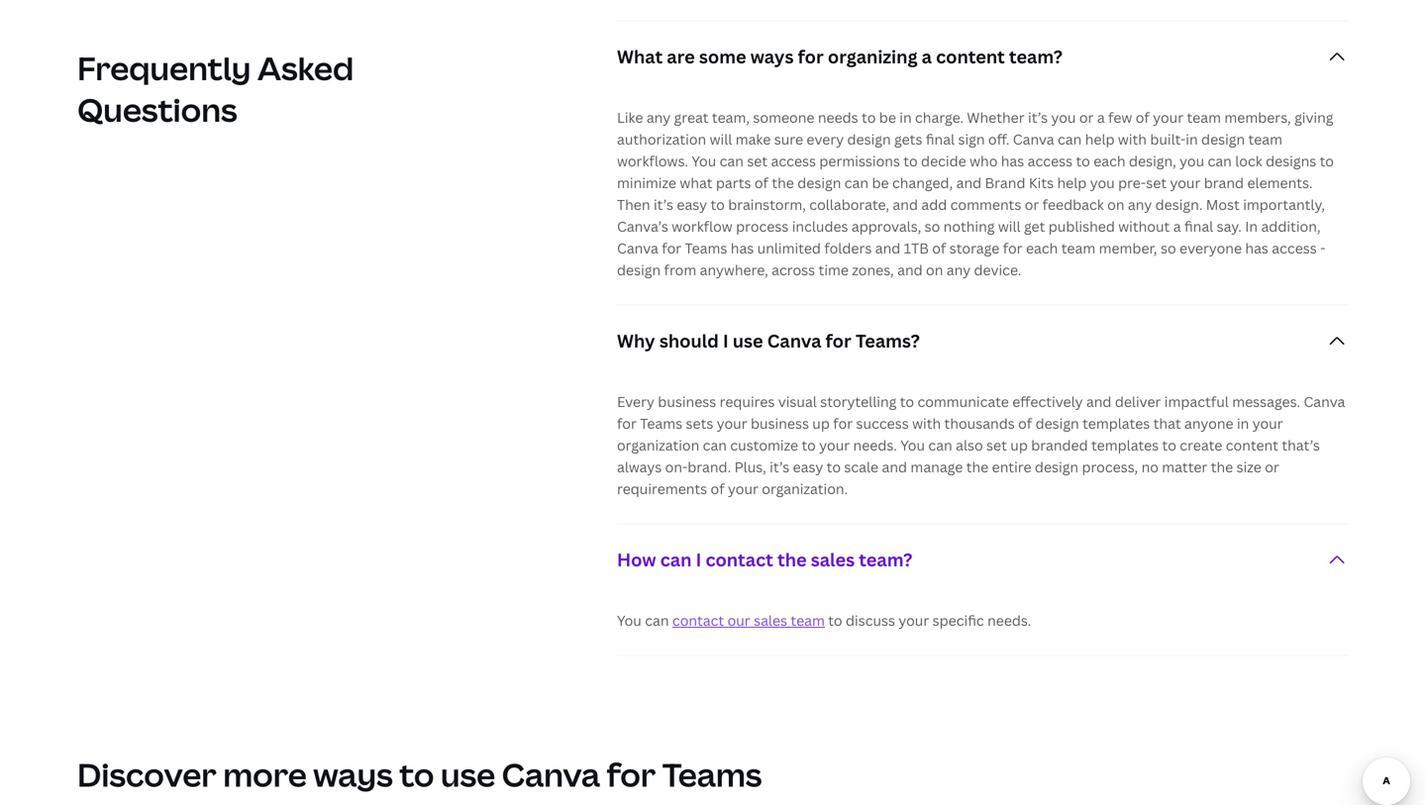 Task type: locate. For each thing, give the bounding box(es) containing it.
2 horizontal spatial in
[[1237, 414, 1250, 433]]

be
[[880, 108, 896, 127], [872, 173, 889, 192]]

0 horizontal spatial team?
[[859, 548, 913, 572]]

team,
[[712, 108, 750, 127]]

the down also
[[967, 458, 989, 476]]

your up design.
[[1171, 173, 1201, 192]]

across
[[772, 260, 815, 279]]

templates down deliver
[[1083, 414, 1150, 433]]

0 horizontal spatial business
[[658, 392, 717, 411]]

1 vertical spatial set
[[1147, 173, 1167, 192]]

in
[[900, 108, 912, 127], [1186, 130, 1198, 149], [1237, 414, 1250, 433]]

0 vertical spatial help
[[1086, 130, 1115, 149]]

0 vertical spatial i
[[723, 329, 729, 353]]

someone
[[753, 108, 815, 127]]

1 vertical spatial on
[[926, 260, 944, 279]]

what
[[617, 44, 663, 69]]

why should i use canva for teams?
[[617, 329, 920, 353]]

final up everyone
[[1185, 217, 1214, 236]]

business up sets
[[658, 392, 717, 411]]

brainstorm,
[[728, 195, 806, 214]]

content up the size
[[1226, 436, 1279, 455]]

ways
[[751, 44, 794, 69], [313, 753, 393, 796]]

the up you can contact our sales team to discuss your specific needs.
[[778, 548, 807, 572]]

has up brand
[[1001, 151, 1025, 170]]

1 vertical spatial you
[[901, 436, 925, 455]]

thousands
[[945, 414, 1015, 433]]

you up what
[[692, 151, 717, 170]]

access down addition,
[[1272, 239, 1317, 257]]

team?
[[1009, 44, 1063, 69], [859, 548, 913, 572]]

2 vertical spatial any
[[947, 260, 971, 279]]

0 vertical spatial team?
[[1009, 44, 1063, 69]]

1 vertical spatial contact
[[673, 611, 724, 630]]

content
[[936, 44, 1005, 69], [1226, 436, 1279, 455]]

0 vertical spatial up
[[813, 414, 830, 433]]

authorization
[[617, 130, 707, 149]]

can down the permissions
[[845, 173, 869, 192]]

help down few
[[1086, 130, 1115, 149]]

0 horizontal spatial set
[[747, 151, 768, 170]]

design left from
[[617, 260, 661, 279]]

easy up organization.
[[793, 458, 824, 476]]

0 horizontal spatial in
[[900, 108, 912, 127]]

1 horizontal spatial with
[[1118, 130, 1147, 149]]

you left few
[[1052, 108, 1076, 127]]

2 horizontal spatial any
[[1128, 195, 1152, 214]]

0 vertical spatial easy
[[677, 195, 707, 214]]

on down the pre-
[[1108, 195, 1125, 214]]

1 horizontal spatial on
[[1108, 195, 1125, 214]]

members,
[[1225, 108, 1292, 127]]

branded
[[1032, 436, 1088, 455]]

pre-
[[1119, 173, 1147, 192]]

storytelling
[[821, 392, 897, 411]]

1 horizontal spatial needs.
[[988, 611, 1032, 630]]

0 horizontal spatial up
[[813, 414, 830, 433]]

will left get on the right of page
[[998, 217, 1021, 236]]

final
[[926, 130, 955, 149], [1185, 217, 1214, 236]]

0 horizontal spatial ways
[[313, 753, 393, 796]]

always
[[617, 458, 662, 476]]

0 horizontal spatial each
[[1026, 239, 1058, 257]]

0 horizontal spatial needs.
[[854, 436, 897, 455]]

any up the authorization
[[647, 108, 671, 127]]

anywhere,
[[700, 260, 769, 279]]

be down the permissions
[[872, 173, 889, 192]]

0 horizontal spatial so
[[925, 217, 940, 236]]

can inside dropdown button
[[661, 548, 692, 572]]

1 vertical spatial it's
[[654, 195, 674, 214]]

has down in on the top
[[1246, 239, 1269, 257]]

0 vertical spatial content
[[936, 44, 1005, 69]]

can up brand in the top of the page
[[1208, 151, 1232, 170]]

0 vertical spatial sales
[[811, 548, 855, 572]]

you down how
[[617, 611, 642, 630]]

for
[[798, 44, 824, 69], [662, 239, 682, 257], [1003, 239, 1023, 257], [826, 329, 852, 353], [617, 414, 637, 433], [833, 414, 853, 433], [607, 753, 656, 796]]

contact up "our"
[[706, 548, 774, 572]]

with inside the "like any great team, someone needs to be in charge. whether it's you or a few of your team members, giving authorization will make sure every design gets final sign off. canva can help with built-in design team workflows. you can set access permissions to decide who has access to each design, you can lock designs to minimize what parts of the design can be changed, and brand kits help you pre-set your brand elements. then it's easy to brainstorm, collaborate, and add comments or feedback on any design. most importantly, canva's workflow process includes approvals, so nothing will get published without a final say. in addition, canva for teams has unlimited folders and 1tb of storage for each team member, so everyone has access - design from anywhere, across time zones, and on any device."
[[1118, 130, 1147, 149]]

2 vertical spatial it's
[[770, 458, 790, 476]]

every
[[807, 130, 844, 149]]

organizing
[[828, 44, 918, 69]]

1 horizontal spatial or
[[1080, 108, 1094, 127]]

decide
[[921, 151, 967, 170]]

with down communicate
[[913, 414, 941, 433]]

in inside every business requires visual storytelling to communicate effectively and deliver impactful messages. canva for teams sets your business up for success with thousands of design templates that anyone in your organization can customize to your needs. you can also set up branded templates to create content that's always on-brand. plus, it's easy to scale and manage the entire design process, no matter the size or requirements of your organization.
[[1237, 414, 1250, 433]]

easy inside the "like any great team, someone needs to be in charge. whether it's you or a few of your team members, giving authorization will make sure every design gets final sign off. canva can help with built-in design team workflows. you can set access permissions to decide who has access to each design, you can lock designs to minimize what parts of the design can be changed, and brand kits help you pre-set your brand elements. then it's easy to brainstorm, collaborate, and add comments or feedback on any design. most importantly, canva's workflow process includes approvals, so nothing will get published without a final say. in addition, canva for teams has unlimited folders and 1tb of storage for each team member, so everyone has access - design from anywhere, across time zones, and on any device."
[[677, 195, 707, 214]]

set down design,
[[1147, 173, 1167, 192]]

1 horizontal spatial any
[[947, 260, 971, 279]]

1 vertical spatial i
[[696, 548, 702, 572]]

1 horizontal spatial ways
[[751, 44, 794, 69]]

canva inside every business requires visual storytelling to communicate effectively and deliver impactful messages. canva for teams sets your business up for success with thousands of design templates that anyone in your organization can customize to your needs. you can also set up branded templates to create content that's always on-brand. plus, it's easy to scale and manage the entire design process, no matter the size or requirements of your organization.
[[1304, 392, 1346, 411]]

1 vertical spatial or
[[1025, 195, 1040, 214]]

design up lock
[[1202, 130, 1245, 149]]

1 vertical spatial content
[[1226, 436, 1279, 455]]

access down sure
[[771, 151, 816, 170]]

it's right whether
[[1028, 108, 1048, 127]]

a inside what are some ways for organizing a content team? dropdown button
[[922, 44, 932, 69]]

set inside every business requires visual storytelling to communicate effectively and deliver impactful messages. canva for teams sets your business up for success with thousands of design templates that anyone in your organization can customize to your needs. you can also set up branded templates to create content that's always on-brand. plus, it's easy to scale and manage the entire design process, no matter the size or requirements of your organization.
[[987, 436, 1007, 455]]

published
[[1049, 217, 1115, 236]]

any up without at the right of page
[[1128, 195, 1152, 214]]

scale
[[844, 458, 879, 476]]

0 horizontal spatial access
[[771, 151, 816, 170]]

size
[[1237, 458, 1262, 476]]

0 horizontal spatial content
[[936, 44, 1005, 69]]

you inside the "like any great team, someone needs to be in charge. whether it's you or a few of your team members, giving authorization will make sure every design gets final sign off. canva can help with built-in design team workflows. you can set access permissions to decide who has access to each design, you can lock designs to minimize what parts of the design can be changed, and brand kits help you pre-set your brand elements. then it's easy to brainstorm, collaborate, and add comments or feedback on any design. most importantly, canva's workflow process includes approvals, so nothing will get published without a final say. in addition, canva for teams has unlimited folders and 1tb of storage for each team member, so everyone has access - design from anywhere, across time zones, and on any device."
[[692, 151, 717, 170]]

1 horizontal spatial a
[[1098, 108, 1105, 127]]

0 vertical spatial a
[[922, 44, 932, 69]]

0 vertical spatial it's
[[1028, 108, 1048, 127]]

team? up discuss at the bottom right of the page
[[859, 548, 913, 572]]

business
[[658, 392, 717, 411], [751, 414, 809, 433]]

easy down what
[[677, 195, 707, 214]]

1 vertical spatial templates
[[1092, 436, 1159, 455]]

needs. inside every business requires visual storytelling to communicate effectively and deliver impactful messages. canva for teams sets your business up for success with thousands of design templates that anyone in your organization can customize to your needs. you can also set up branded templates to create content that's always on-brand. plus, it's easy to scale and manage the entire design process, no matter the size or requirements of your organization.
[[854, 436, 897, 455]]

matter
[[1162, 458, 1208, 476]]

each up the pre-
[[1094, 151, 1126, 170]]

your up scale
[[820, 436, 850, 455]]

0 vertical spatial final
[[926, 130, 955, 149]]

with down few
[[1118, 130, 1147, 149]]

you down built-
[[1180, 151, 1205, 170]]

i right how
[[696, 548, 702, 572]]

1 vertical spatial will
[[998, 217, 1021, 236]]

the up brainstorm,
[[772, 173, 794, 192]]

i for can
[[696, 548, 702, 572]]

help up feedback
[[1058, 173, 1087, 192]]

canva's
[[617, 217, 669, 236]]

0 vertical spatial teams
[[685, 239, 728, 257]]

nothing
[[944, 217, 995, 236]]

teams
[[685, 239, 728, 257], [640, 414, 683, 433], [663, 753, 762, 796]]

how can i contact the sales team? button
[[617, 524, 1349, 596]]

0 horizontal spatial use
[[441, 753, 495, 796]]

or left few
[[1080, 108, 1094, 127]]

so down add
[[925, 217, 940, 236]]

0 horizontal spatial or
[[1025, 195, 1040, 214]]

1 horizontal spatial set
[[987, 436, 1007, 455]]

design up collaborate,
[[798, 173, 841, 192]]

2 vertical spatial in
[[1237, 414, 1250, 433]]

up
[[813, 414, 830, 433], [1011, 436, 1028, 455]]

designs
[[1266, 151, 1317, 170]]

0 vertical spatial any
[[647, 108, 671, 127]]

up down visual in the right of the page
[[813, 414, 830, 433]]

0 vertical spatial or
[[1080, 108, 1094, 127]]

use
[[733, 329, 763, 353], [441, 753, 495, 796]]

can
[[1058, 130, 1082, 149], [720, 151, 744, 170], [1208, 151, 1232, 170], [845, 173, 869, 192], [703, 436, 727, 455], [929, 436, 953, 455], [661, 548, 692, 572], [645, 611, 669, 630]]

1 horizontal spatial i
[[723, 329, 729, 353]]

2 horizontal spatial it's
[[1028, 108, 1048, 127]]

brand.
[[688, 458, 731, 476]]

2 horizontal spatial or
[[1265, 458, 1280, 476]]

1 vertical spatial with
[[913, 414, 941, 433]]

-
[[1321, 239, 1326, 257]]

each
[[1094, 151, 1126, 170], [1026, 239, 1058, 257]]

or up get on the right of page
[[1025, 195, 1040, 214]]

sales up you can contact our sales team to discuss your specific needs.
[[811, 548, 855, 572]]

canva
[[1013, 130, 1055, 149], [617, 239, 659, 257], [767, 329, 822, 353], [1304, 392, 1346, 411], [502, 753, 600, 796]]

1 vertical spatial in
[[1186, 130, 1198, 149]]

1 horizontal spatial easy
[[793, 458, 824, 476]]

team down 'members,' at the top right of the page
[[1249, 130, 1283, 149]]

a
[[922, 44, 932, 69], [1098, 108, 1105, 127], [1174, 217, 1181, 236]]

1 vertical spatial so
[[1161, 239, 1177, 257]]

any down storage
[[947, 260, 971, 279]]

0 horizontal spatial a
[[922, 44, 932, 69]]

will
[[710, 130, 732, 149], [998, 217, 1021, 236]]

1 horizontal spatial business
[[751, 414, 809, 433]]

in down messages.
[[1237, 414, 1250, 433]]

1 horizontal spatial so
[[1161, 239, 1177, 257]]

final down charge.
[[926, 130, 955, 149]]

2 horizontal spatial you
[[1180, 151, 1205, 170]]

1 horizontal spatial content
[[1226, 436, 1279, 455]]

the inside the "like any great team, someone needs to be in charge. whether it's you or a few of your team members, giving authorization will make sure every design gets final sign off. canva can help with built-in design team workflows. you can set access permissions to decide who has access to each design, you can lock designs to minimize what parts of the design can be changed, and brand kits help you pre-set your brand elements. then it's easy to brainstorm, collaborate, and add comments or feedback on any design. most importantly, canva's workflow process includes approvals, so nothing will get published without a final say. in addition, canva for teams has unlimited folders and 1tb of storage for each team member, so everyone has access - design from anywhere, across time zones, and on any device."
[[772, 173, 794, 192]]

of
[[1136, 108, 1150, 127], [755, 173, 769, 192], [932, 239, 946, 257], [1019, 414, 1032, 433], [711, 479, 725, 498]]

1 horizontal spatial will
[[998, 217, 1021, 236]]

our
[[728, 611, 751, 630]]

0 vertical spatial contact
[[706, 548, 774, 572]]

a left few
[[1098, 108, 1105, 127]]

sales right "our"
[[754, 611, 788, 630]]

set down make
[[747, 151, 768, 170]]

1 vertical spatial any
[[1128, 195, 1152, 214]]

up up entire on the right bottom
[[1011, 436, 1028, 455]]

of down effectively
[[1019, 414, 1032, 433]]

changed,
[[893, 173, 953, 192]]

easy inside every business requires visual storytelling to communicate effectively and deliver impactful messages. canva for teams sets your business up for success with thousands of design templates that anyone in your organization can customize to your needs. you can also set up branded templates to create content that's always on-brand. plus, it's easy to scale and manage the entire design process, no matter the size or requirements of your organization.
[[793, 458, 824, 476]]

be up gets
[[880, 108, 896, 127]]

charge.
[[915, 108, 964, 127]]

needs.
[[854, 436, 897, 455], [988, 611, 1032, 630]]

0 vertical spatial business
[[658, 392, 717, 411]]

your up built-
[[1153, 108, 1184, 127]]

a right organizing
[[922, 44, 932, 69]]

so
[[925, 217, 940, 236], [1161, 239, 1177, 257]]

in up gets
[[900, 108, 912, 127]]

the left the size
[[1211, 458, 1234, 476]]

contact left "our"
[[673, 611, 724, 630]]

can right how
[[661, 548, 692, 572]]

needs. right specific
[[988, 611, 1032, 630]]

0 vertical spatial use
[[733, 329, 763, 353]]

customize
[[731, 436, 799, 455]]

on-
[[665, 458, 688, 476]]

ways right some
[[751, 44, 794, 69]]

1 horizontal spatial final
[[1185, 217, 1214, 236]]

a down design.
[[1174, 217, 1181, 236]]

0 vertical spatial ways
[[751, 44, 794, 69]]

set
[[747, 151, 768, 170], [1147, 173, 1167, 192], [987, 436, 1007, 455]]

set up entire on the right bottom
[[987, 436, 1007, 455]]

you left the pre-
[[1090, 173, 1115, 192]]

templates up process,
[[1092, 436, 1159, 455]]

1 vertical spatial up
[[1011, 436, 1028, 455]]

with
[[1118, 130, 1147, 149], [913, 414, 941, 433]]

2 horizontal spatial set
[[1147, 173, 1167, 192]]

brand
[[1204, 173, 1244, 192]]

device.
[[974, 260, 1022, 279]]

your down plus,
[[728, 479, 759, 498]]

you up manage
[[901, 436, 925, 455]]

design up the permissions
[[848, 130, 891, 149]]

plus,
[[735, 458, 767, 476]]

design,
[[1129, 151, 1177, 170]]

it's down 'minimize' on the left top of the page
[[654, 195, 674, 214]]

lock
[[1236, 151, 1263, 170]]

2 vertical spatial or
[[1265, 458, 1280, 476]]

it's down customize
[[770, 458, 790, 476]]

content down how do i plan social media content with my team? region
[[936, 44, 1005, 69]]

and
[[957, 173, 982, 192], [893, 195, 918, 214], [876, 239, 901, 257], [898, 260, 923, 279], [1087, 392, 1112, 411], [882, 458, 908, 476]]

1 vertical spatial teams
[[640, 414, 683, 433]]

each down get on the right of page
[[1026, 239, 1058, 257]]

on down 1tb
[[926, 260, 944, 279]]

then
[[617, 195, 650, 214]]

business up customize
[[751, 414, 809, 433]]

in
[[1246, 217, 1258, 236]]

1 vertical spatial needs.
[[988, 611, 1032, 630]]

1 vertical spatial ways
[[313, 753, 393, 796]]

team left discuss at the bottom right of the page
[[791, 611, 825, 630]]

process,
[[1082, 458, 1138, 476]]

0 horizontal spatial with
[[913, 414, 941, 433]]

2 horizontal spatial you
[[901, 436, 925, 455]]

your down the requires
[[717, 414, 748, 433]]

you
[[692, 151, 717, 170], [901, 436, 925, 455], [617, 611, 642, 630]]

ways right more
[[313, 753, 393, 796]]

content inside dropdown button
[[936, 44, 1005, 69]]

team? down how do i plan social media content with my team? region
[[1009, 44, 1063, 69]]

will down the team,
[[710, 130, 732, 149]]

needs. down success
[[854, 436, 897, 455]]

in up design.
[[1186, 130, 1198, 149]]

1 vertical spatial easy
[[793, 458, 824, 476]]

0 horizontal spatial easy
[[677, 195, 707, 214]]

access up kits
[[1028, 151, 1073, 170]]

1 horizontal spatial each
[[1094, 151, 1126, 170]]

and down who
[[957, 173, 982, 192]]

0 vertical spatial you
[[1052, 108, 1076, 127]]

you
[[1052, 108, 1076, 127], [1180, 151, 1205, 170], [1090, 173, 1115, 192]]

0 vertical spatial with
[[1118, 130, 1147, 149]]

and down changed,
[[893, 195, 918, 214]]

process
[[736, 217, 789, 236]]



Task type: vqa. For each thing, say whether or not it's contained in the screenshot.
Most
yes



Task type: describe. For each thing, give the bounding box(es) containing it.
your right discuss at the bottom right of the page
[[899, 611, 930, 630]]

effectively
[[1013, 392, 1083, 411]]

can down how
[[645, 611, 669, 630]]

0 horizontal spatial any
[[647, 108, 671, 127]]

what are some ways for organizing a content team?
[[617, 44, 1063, 69]]

say.
[[1217, 217, 1242, 236]]

1 vertical spatial each
[[1026, 239, 1058, 257]]

and left deliver
[[1087, 392, 1112, 411]]

0 vertical spatial in
[[900, 108, 912, 127]]

few
[[1109, 108, 1133, 127]]

of down brand. on the bottom of page
[[711, 479, 725, 498]]

questions
[[77, 88, 237, 131]]

minimize
[[617, 173, 677, 192]]

workflows.
[[617, 151, 689, 170]]

frequently
[[77, 47, 251, 90]]

contact our sales team link
[[673, 611, 825, 630]]

1 horizontal spatial access
[[1028, 151, 1073, 170]]

1 vertical spatial you
[[1180, 151, 1205, 170]]

off.
[[989, 130, 1010, 149]]

member,
[[1099, 239, 1158, 257]]

are
[[667, 44, 695, 69]]

0 horizontal spatial has
[[731, 239, 754, 257]]

giving
[[1295, 108, 1334, 127]]

more
[[223, 753, 307, 796]]

whether
[[967, 108, 1025, 127]]

frequently asked questions
[[77, 47, 354, 131]]

how can i contact the sales team?
[[617, 548, 913, 572]]

and down 1tb
[[898, 260, 923, 279]]

1 vertical spatial be
[[872, 173, 889, 192]]

needs
[[818, 108, 859, 127]]

what are some ways for organizing a content team? button
[[617, 21, 1349, 93]]

create
[[1180, 436, 1223, 455]]

sales inside dropdown button
[[811, 548, 855, 572]]

kits
[[1029, 173, 1054, 192]]

that
[[1154, 414, 1182, 433]]

and right scale
[[882, 458, 908, 476]]

some
[[699, 44, 747, 69]]

2 vertical spatial you
[[617, 611, 642, 630]]

every business requires visual storytelling to communicate effectively and deliver impactful messages. canva for teams sets your business up for success with thousands of design templates that anyone in your organization can customize to your needs. you can also set up branded templates to create content that's always on-brand. plus, it's easy to scale and manage the entire design process, no matter the size or requirements of your organization.
[[617, 392, 1346, 498]]

like any great team, someone needs to be in charge. whether it's you or a few of your team members, giving authorization will make sure every design gets final sign off. canva can help with built-in design team workflows. you can set access permissions to decide who has access to each design, you can lock designs to minimize what parts of the design can be changed, and brand kits help you pre-set your brand elements. then it's easy to brainstorm, collaborate, and add comments or feedback on any design. most importantly, canva's workflow process includes approvals, so nothing will get published without a final say. in addition, canva for teams has unlimited folders and 1tb of storage for each team member, so everyone has access - design from anywhere, across time zones, and on any device.
[[617, 108, 1334, 279]]

1 vertical spatial help
[[1058, 173, 1087, 192]]

teams inside every business requires visual storytelling to communicate effectively and deliver impactful messages. canva for teams sets your business up for success with thousands of design templates that anyone in your organization can customize to your needs. you can also set up branded templates to create content that's always on-brand. plus, it's easy to scale and manage the entire design process, no matter the size or requirements of your organization.
[[640, 414, 683, 433]]

0 vertical spatial will
[[710, 130, 732, 149]]

your down messages.
[[1253, 414, 1284, 433]]

feedback
[[1043, 195, 1104, 214]]

design.
[[1156, 195, 1203, 214]]

deliver
[[1115, 392, 1162, 411]]

can up the parts
[[720, 151, 744, 170]]

0 horizontal spatial it's
[[654, 195, 674, 214]]

of right few
[[1136, 108, 1150, 127]]

add
[[922, 195, 947, 214]]

team left 'members,' at the top right of the page
[[1187, 108, 1222, 127]]

teams?
[[856, 329, 920, 353]]

1 vertical spatial team?
[[859, 548, 913, 572]]

2 vertical spatial a
[[1174, 217, 1181, 236]]

specific
[[933, 611, 984, 630]]

most
[[1206, 195, 1240, 214]]

folders
[[825, 239, 872, 257]]

requirements
[[617, 479, 707, 498]]

no
[[1142, 458, 1159, 476]]

2 vertical spatial you
[[1090, 173, 1115, 192]]

canva inside why should i use canva for teams? dropdown button
[[767, 329, 822, 353]]

also
[[956, 436, 983, 455]]

1 vertical spatial sales
[[754, 611, 788, 630]]

1 horizontal spatial team?
[[1009, 44, 1063, 69]]

why should i use canva for teams? button
[[617, 306, 1349, 377]]

contact inside dropdown button
[[706, 548, 774, 572]]

permissions
[[820, 151, 900, 170]]

0 vertical spatial set
[[747, 151, 768, 170]]

anyone
[[1185, 414, 1234, 433]]

1 horizontal spatial up
[[1011, 436, 1028, 455]]

includes
[[792, 217, 849, 236]]

workflow
[[672, 217, 733, 236]]

design down branded on the bottom of the page
[[1035, 458, 1079, 476]]

collaborate,
[[810, 195, 890, 214]]

0 vertical spatial each
[[1094, 151, 1126, 170]]

every
[[617, 392, 655, 411]]

0 vertical spatial be
[[880, 108, 896, 127]]

0 vertical spatial so
[[925, 217, 940, 236]]

messages.
[[1233, 392, 1301, 411]]

organization.
[[762, 479, 848, 498]]

1 vertical spatial business
[[751, 414, 809, 433]]

everyone
[[1180, 239, 1242, 257]]

elements.
[[1248, 173, 1313, 192]]

get
[[1024, 217, 1046, 236]]

1 vertical spatial use
[[441, 753, 495, 796]]

1tb
[[904, 239, 929, 257]]

can up manage
[[929, 436, 953, 455]]

time
[[819, 260, 849, 279]]

you inside every business requires visual storytelling to communicate effectively and deliver impactful messages. canva for teams sets your business up for success with thousands of design templates that anyone in your organization can customize to your needs. you can also set up branded templates to create content that's always on-brand. plus, it's easy to scale and manage the entire design process, no matter the size or requirements of your organization.
[[901, 436, 925, 455]]

teams inside the "like any great team, someone needs to be in charge. whether it's you or a few of your team members, giving authorization will make sure every design gets final sign off. canva can help with built-in design team workflows. you can set access permissions to decide who has access to each design, you can lock designs to minimize what parts of the design can be changed, and brand kits help you pre-set your brand elements. then it's easy to brainstorm, collaborate, and add comments or feedback on any design. most importantly, canva's workflow process includes approvals, so nothing will get published without a final say. in addition, canva for teams has unlimited folders and 1tb of storage for each team member, so everyone has access - design from anywhere, across time zones, and on any device."
[[685, 239, 728, 257]]

or inside every business requires visual storytelling to communicate effectively and deliver impactful messages. canva for teams sets your business up for success with thousands of design templates that anyone in your organization can customize to your needs. you can also set up branded templates to create content that's always on-brand. plus, it's easy to scale and manage the entire design process, no matter the size or requirements of your organization.
[[1265, 458, 1280, 476]]

approvals,
[[852, 217, 922, 236]]

how
[[617, 548, 656, 572]]

content inside every business requires visual storytelling to communicate effectively and deliver impactful messages. canva for teams sets your business up for success with thousands of design templates that anyone in your organization can customize to your needs. you can also set up branded templates to create content that's always on-brand. plus, it's easy to scale and manage the entire design process, no matter the size or requirements of your organization.
[[1226, 436, 1279, 455]]

0 horizontal spatial you
[[1052, 108, 1076, 127]]

from
[[664, 260, 697, 279]]

requires
[[720, 392, 775, 411]]

design up branded on the bottom of the page
[[1036, 414, 1080, 433]]

2 vertical spatial teams
[[663, 753, 762, 796]]

manage
[[911, 458, 963, 476]]

ways inside dropdown button
[[751, 44, 794, 69]]

0 horizontal spatial on
[[926, 260, 944, 279]]

2 horizontal spatial has
[[1246, 239, 1269, 257]]

with inside every business requires visual storytelling to communicate effectively and deliver impactful messages. canva for teams sets your business up for success with thousands of design templates that anyone in your organization can customize to your needs. you can also set up branded templates to create content that's always on-brand. plus, it's easy to scale and manage the entire design process, no matter the size or requirements of your organization.
[[913, 414, 941, 433]]

discuss
[[846, 611, 896, 630]]

of right 1tb
[[932, 239, 946, 257]]

sure
[[774, 130, 803, 149]]

sets
[[686, 414, 714, 433]]

great
[[674, 108, 709, 127]]

without
[[1119, 217, 1170, 236]]

it's inside every business requires visual storytelling to communicate effectively and deliver impactful messages. canva for teams sets your business up for success with thousands of design templates that anyone in your organization can customize to your needs. you can also set up branded templates to create content that's always on-brand. plus, it's easy to scale and manage the entire design process, no matter the size or requirements of your organization.
[[770, 458, 790, 476]]

asked
[[257, 47, 354, 90]]

sign
[[958, 130, 985, 149]]

should
[[660, 329, 719, 353]]

can up brand. on the bottom of page
[[703, 436, 727, 455]]

i for should
[[723, 329, 729, 353]]

use inside dropdown button
[[733, 329, 763, 353]]

success
[[857, 414, 909, 433]]

built-
[[1151, 130, 1186, 149]]

like
[[617, 108, 643, 127]]

1 horizontal spatial has
[[1001, 151, 1025, 170]]

can up feedback
[[1058, 130, 1082, 149]]

0 vertical spatial templates
[[1083, 414, 1150, 433]]

comments
[[951, 195, 1022, 214]]

the inside dropdown button
[[778, 548, 807, 572]]

how do i plan social media content with my team? region
[[617, 0, 1349, 34]]

parts
[[716, 173, 751, 192]]

discover
[[77, 753, 217, 796]]

0 vertical spatial on
[[1108, 195, 1125, 214]]

0 horizontal spatial final
[[926, 130, 955, 149]]

1 vertical spatial a
[[1098, 108, 1105, 127]]

that's
[[1282, 436, 1321, 455]]

visual
[[778, 392, 817, 411]]

team down published
[[1062, 239, 1096, 257]]

organization
[[617, 436, 700, 455]]

2 horizontal spatial access
[[1272, 239, 1317, 257]]

1 vertical spatial final
[[1185, 217, 1214, 236]]

and down approvals,
[[876, 239, 901, 257]]

impactful
[[1165, 392, 1229, 411]]

discover more ways to use canva for teams
[[77, 753, 762, 796]]

gets
[[895, 130, 923, 149]]

of up brainstorm,
[[755, 173, 769, 192]]

zones,
[[852, 260, 894, 279]]



